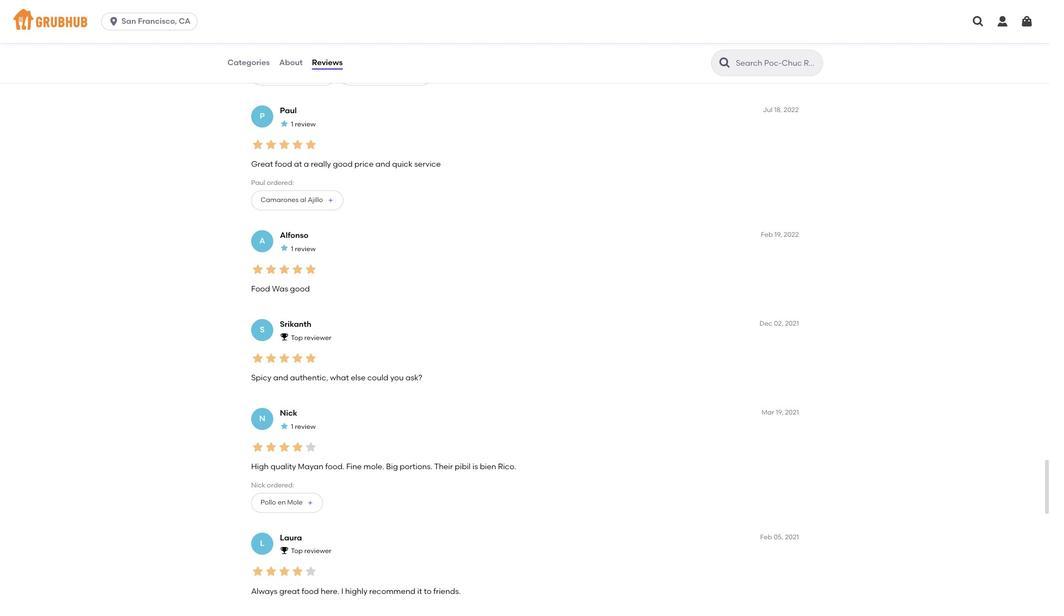 Task type: describe. For each thing, give the bounding box(es) containing it.
mole
[[287, 499, 303, 506]]

could
[[367, 373, 388, 383]]

mole.
[[364, 462, 384, 472]]

ajillo inside everything is great at poc chuc!  delicious flavors.  i think we've tried almost everything.  tonite had chimole de pollo (turkey mole), camarones al ajillo (garlic shrimp) and and picadillo empanadas - all just so good!  love this place!!!
[[251, 35, 269, 45]]

camarones inside button
[[261, 196, 299, 204]]

empanadas
[[396, 35, 442, 45]]

think
[[440, 24, 459, 33]]

really
[[311, 160, 331, 169]]

2021 for friends.
[[785, 533, 799, 541]]

everything.
[[530, 24, 571, 33]]

paul for paul
[[280, 106, 297, 116]]

1 review for paul
[[291, 120, 316, 128]]

19, for high quality mayan food. fine mole. big portions. their pibil is bien rico.
[[776, 409, 783, 416]]

mar
[[762, 409, 774, 416]]

spicy and authentic, what else could you ask?
[[251, 373, 422, 383]]

recommend
[[369, 587, 415, 596]]

picadillo
[[363, 35, 394, 45]]

and right spicy
[[273, 373, 288, 383]]

1 horizontal spatial svg image
[[1020, 15, 1033, 28]]

1 review for alfonso
[[291, 245, 316, 253]]

1 for nick
[[291, 423, 293, 431]]

poc
[[332, 24, 346, 33]]

ca
[[179, 17, 191, 26]]

de
[[648, 24, 658, 33]]

service
[[414, 160, 441, 169]]

ask?
[[406, 373, 422, 383]]

srikanth
[[280, 320, 311, 329]]

food.
[[325, 462, 344, 472]]

portions.
[[400, 462, 432, 472]]

feb 05, 2021
[[760, 533, 799, 541]]

and down chuc!
[[346, 35, 361, 45]]

great inside everything is great at poc chuc!  delicious flavors.  i think we've tried almost everything.  tonite had chimole de pollo (turkey mole), camarones al ajillo (garlic shrimp) and and picadillo empanadas - all just so good!  love this place!!!
[[300, 24, 320, 33]]

delicious
[[372, 24, 406, 33]]

quality
[[270, 462, 296, 472]]

jul 18, 2022
[[763, 106, 799, 114]]

review for alfonso
[[295, 245, 316, 253]]

high quality mayan food. fine mole. big portions. their pibil is bien rico.
[[251, 462, 516, 472]]

feb 19, 2022
[[761, 231, 799, 238]]

02,
[[774, 320, 783, 327]]

reviews button
[[311, 43, 343, 83]]

had
[[598, 24, 613, 33]]

big
[[386, 462, 398, 472]]

great food at a really good price and quick service
[[251, 160, 441, 169]]

-
[[444, 35, 447, 45]]

en
[[278, 499, 286, 506]]

pollo inside everything is great at poc chuc!  delicious flavors.  i think we've tried almost everything.  tonite had chimole de pollo (turkey mole), camarones al ajillo (garlic shrimp) and and picadillo empanadas - all just so good!  love this place!!!
[[659, 24, 678, 33]]

2021 for pibil
[[785, 409, 799, 416]]

1 vertical spatial is
[[472, 462, 478, 472]]

their
[[434, 462, 453, 472]]

(turkey
[[679, 24, 706, 33]]

reviewer for laura
[[304, 547, 331, 555]]

shrimp)
[[298, 35, 327, 45]]

p
[[260, 112, 265, 121]]

highly
[[345, 587, 367, 596]]

1 svg image from the left
[[972, 15, 985, 28]]

was
[[272, 284, 288, 294]]

place!!!
[[543, 35, 570, 45]]

quick
[[392, 160, 412, 169]]

reviewer for srikanth
[[304, 334, 331, 342]]

almost
[[503, 24, 528, 33]]

top for laura
[[291, 547, 303, 555]]

trophy icon image for srikanth
[[280, 333, 289, 341]]

food was good
[[251, 284, 310, 294]]

1 horizontal spatial food
[[302, 587, 319, 596]]

review for nick
[[295, 423, 316, 431]]

fine
[[346, 462, 362, 472]]

review for paul
[[295, 120, 316, 128]]

to
[[424, 587, 432, 596]]

laura
[[280, 533, 302, 543]]

just
[[460, 35, 473, 45]]

high
[[251, 462, 269, 472]]

pollo en mole
[[261, 499, 303, 506]]

n
[[259, 414, 265, 424]]

al
[[300, 196, 306, 204]]

top for srikanth
[[291, 334, 303, 342]]

trophy icon image for laura
[[280, 546, 289, 555]]

spicy
[[251, 373, 271, 383]]

flavors.
[[408, 24, 434, 33]]

dec 02, 2021
[[760, 320, 799, 327]]

l
[[260, 539, 264, 548]]

2022 for food was good
[[784, 231, 799, 238]]

2 svg image from the left
[[996, 15, 1009, 28]]

1 vertical spatial great
[[279, 587, 300, 596]]

good!
[[485, 35, 507, 45]]

0 horizontal spatial food
[[275, 160, 292, 169]]

0 horizontal spatial i
[[341, 587, 343, 596]]

dec
[[760, 320, 772, 327]]

ajillo inside button
[[308, 196, 323, 204]]

we've
[[460, 24, 481, 33]]

mayan
[[298, 462, 323, 472]]

05,
[[774, 533, 783, 541]]

pollo en mole button
[[251, 493, 323, 513]]

everything
[[251, 24, 291, 33]]

else
[[351, 373, 366, 383]]

ordered: for paul
[[267, 179, 294, 186]]

lance ordered:
[[251, 54, 300, 62]]

Search Poc-Chuc Restaurant search field
[[735, 58, 819, 68]]

francisco,
[[138, 17, 177, 26]]

1 for alfonso
[[291, 245, 293, 253]]

san francisco, ca button
[[101, 13, 202, 30]]



Task type: locate. For each thing, give the bounding box(es) containing it.
1 vertical spatial 19,
[[776, 409, 783, 416]]

0 horizontal spatial svg image
[[108, 16, 119, 27]]

1 reviewer from the top
[[304, 334, 331, 342]]

and right price on the left of page
[[375, 160, 390, 169]]

0 vertical spatial ordered:
[[273, 54, 300, 62]]

pollo left en
[[261, 499, 276, 506]]

2021 right 05,
[[785, 533, 799, 541]]

food
[[251, 284, 270, 294]]

review up a at the left of page
[[295, 120, 316, 128]]

plus icon image inside pollo en mole button
[[307, 500, 314, 506]]

1 down alfonso on the left of the page
[[291, 245, 293, 253]]

reviewer down srikanth
[[304, 334, 331, 342]]

1 horizontal spatial paul
[[280, 106, 297, 116]]

18,
[[774, 106, 782, 114]]

pollo right de
[[659, 24, 678, 33]]

1 vertical spatial ajillo
[[308, 196, 323, 204]]

reviewer
[[304, 334, 331, 342], [304, 547, 331, 555]]

tonite
[[573, 24, 596, 33]]

plus icon image right al
[[327, 197, 334, 204]]

0 vertical spatial review
[[295, 120, 316, 128]]

plus icon image for food.
[[307, 500, 314, 506]]

rico.
[[498, 462, 516, 472]]

plus icon image for a
[[327, 197, 334, 204]]

and down the poc
[[329, 35, 344, 45]]

19,
[[774, 231, 782, 238], [776, 409, 783, 416]]

camarones
[[733, 24, 777, 33], [261, 196, 299, 204]]

food up paul ordered:
[[275, 160, 292, 169]]

0 vertical spatial 1 review
[[291, 120, 316, 128]]

0 vertical spatial plus icon image
[[327, 197, 334, 204]]

ordered: for nick
[[267, 481, 294, 489]]

nick ordered:
[[251, 481, 294, 489]]

1 horizontal spatial svg image
[[996, 15, 1009, 28]]

ordered: up camarones al ajillo
[[267, 179, 294, 186]]

1 trophy icon image from the top
[[280, 333, 289, 341]]

1 vertical spatial plus icon image
[[307, 500, 314, 506]]

about
[[279, 58, 303, 67]]

top reviewer for srikanth
[[291, 334, 331, 342]]

1 vertical spatial trophy icon image
[[280, 546, 289, 555]]

0 vertical spatial good
[[333, 160, 353, 169]]

pollo
[[659, 24, 678, 33], [261, 499, 276, 506]]

i left think at the top left of page
[[436, 24, 438, 33]]

paul for paul ordered:
[[251, 179, 265, 186]]

love
[[508, 35, 526, 45]]

0 horizontal spatial nick
[[251, 481, 265, 489]]

1 vertical spatial 2022
[[784, 231, 799, 238]]

trophy icon image
[[280, 333, 289, 341], [280, 546, 289, 555]]

reviewer up here. at the bottom
[[304, 547, 331, 555]]

2 trophy icon image from the top
[[280, 546, 289, 555]]

review down alfonso on the left of the page
[[295, 245, 316, 253]]

1 1 review from the top
[[291, 120, 316, 128]]

1 1 from the top
[[291, 120, 293, 128]]

1 vertical spatial i
[[341, 587, 343, 596]]

all
[[449, 35, 458, 45]]

1 vertical spatial reviewer
[[304, 547, 331, 555]]

always
[[251, 587, 277, 596]]

3 2021 from the top
[[785, 533, 799, 541]]

0 vertical spatial nick
[[280, 409, 297, 418]]

1 top reviewer from the top
[[291, 334, 331, 342]]

you
[[390, 373, 404, 383]]

1 vertical spatial camarones
[[261, 196, 299, 204]]

nick right n
[[280, 409, 297, 418]]

about button
[[279, 43, 303, 83]]

1 review up a at the left of page
[[291, 120, 316, 128]]

camarones al ajillo button
[[251, 190, 343, 210]]

1 vertical spatial ordered:
[[267, 179, 294, 186]]

0 horizontal spatial at
[[294, 160, 302, 169]]

i right here. at the bottom
[[341, 587, 343, 596]]

0 horizontal spatial svg image
[[972, 15, 985, 28]]

1 2021 from the top
[[785, 320, 799, 327]]

1 review
[[291, 120, 316, 128], [291, 245, 316, 253], [291, 423, 316, 431]]

19, for food was good
[[774, 231, 782, 238]]

3 1 review from the top
[[291, 423, 316, 431]]

paul
[[280, 106, 297, 116], [251, 179, 265, 186]]

1 review from the top
[[295, 120, 316, 128]]

is inside everything is great at poc chuc!  delicious flavors.  i think we've tried almost everything.  tonite had chimole de pollo (turkey mole), camarones al ajillo (garlic shrimp) and and picadillo empanadas - all just so good!  love this place!!!
[[292, 24, 298, 33]]

trophy icon image down srikanth
[[280, 333, 289, 341]]

search icon image
[[718, 56, 731, 70]]

0 horizontal spatial paul
[[251, 179, 265, 186]]

2 2022 from the top
[[784, 231, 799, 238]]

top down laura
[[291, 547, 303, 555]]

1 right n
[[291, 423, 293, 431]]

camarones left al
[[733, 24, 777, 33]]

2 reviewer from the top
[[304, 547, 331, 555]]

1 for paul
[[291, 120, 293, 128]]

star icon image
[[280, 119, 289, 128], [251, 138, 264, 151], [264, 138, 278, 151], [278, 138, 291, 151], [291, 138, 304, 151], [304, 138, 317, 151], [280, 244, 289, 252], [251, 263, 264, 276], [264, 263, 278, 276], [278, 263, 291, 276], [291, 263, 304, 276], [304, 263, 317, 276], [251, 352, 264, 365], [264, 352, 278, 365], [278, 352, 291, 365], [291, 352, 304, 365], [304, 352, 317, 365], [280, 422, 289, 430], [251, 441, 264, 454], [264, 441, 278, 454], [278, 441, 291, 454], [291, 441, 304, 454], [304, 441, 317, 454], [251, 565, 264, 578], [264, 565, 278, 578], [278, 565, 291, 578], [291, 565, 304, 578], [304, 565, 317, 578]]

2 2021 from the top
[[785, 409, 799, 416]]

chuc!
[[348, 24, 370, 33]]

0 horizontal spatial plus icon image
[[307, 500, 314, 506]]

0 vertical spatial great
[[300, 24, 320, 33]]

here.
[[321, 587, 339, 596]]

camarones inside everything is great at poc chuc!  delicious flavors.  i think we've tried almost everything.  tonite had chimole de pollo (turkey mole), camarones al ajillo (garlic shrimp) and and picadillo empanadas - all just so good!  love this place!!!
[[733, 24, 777, 33]]

0 vertical spatial 2021
[[785, 320, 799, 327]]

is right pibil
[[472, 462, 478, 472]]

0 horizontal spatial camarones
[[261, 196, 299, 204]]

price
[[354, 160, 374, 169]]

0 vertical spatial food
[[275, 160, 292, 169]]

2 1 from the top
[[291, 245, 293, 253]]

ajillo right al
[[308, 196, 323, 204]]

great
[[251, 160, 273, 169]]

review
[[295, 120, 316, 128], [295, 245, 316, 253], [295, 423, 316, 431]]

2 1 review from the top
[[291, 245, 316, 253]]

categories
[[227, 58, 270, 67]]

1 2022 from the top
[[784, 106, 799, 114]]

1 vertical spatial top
[[291, 547, 303, 555]]

top reviewer down srikanth
[[291, 334, 331, 342]]

main navigation navigation
[[0, 0, 1050, 43]]

0 horizontal spatial good
[[290, 284, 310, 294]]

svg image
[[1020, 15, 1033, 28], [108, 16, 119, 27]]

a
[[304, 160, 309, 169]]

at left the poc
[[322, 24, 330, 33]]

good left price on the left of page
[[333, 160, 353, 169]]

top down srikanth
[[291, 334, 303, 342]]

1 vertical spatial 1
[[291, 245, 293, 253]]

at inside everything is great at poc chuc!  delicious flavors.  i think we've tried almost everything.  tonite had chimole de pollo (turkey mole), camarones al ajillo (garlic shrimp) and and picadillo empanadas - all just so good!  love this place!!!
[[322, 24, 330, 33]]

i inside everything is great at poc chuc!  delicious flavors.  i think we've tried almost everything.  tonite had chimole de pollo (turkey mole), camarones al ajillo (garlic shrimp) and and picadillo empanadas - all just so good!  love this place!!!
[[436, 24, 438, 33]]

(garlic
[[271, 35, 296, 45]]

1 horizontal spatial is
[[472, 462, 478, 472]]

san francisco, ca
[[122, 17, 191, 26]]

3 review from the top
[[295, 423, 316, 431]]

1 horizontal spatial camarones
[[733, 24, 777, 33]]

camarones al ajillo
[[261, 196, 323, 204]]

2 vertical spatial review
[[295, 423, 316, 431]]

1 vertical spatial food
[[302, 587, 319, 596]]

nick for nick
[[280, 409, 297, 418]]

1 review up mayan
[[291, 423, 316, 431]]

1 vertical spatial 2021
[[785, 409, 799, 416]]

1
[[291, 120, 293, 128], [291, 245, 293, 253], [291, 423, 293, 431]]

categories button
[[227, 43, 270, 83]]

authentic,
[[290, 373, 328, 383]]

2 top reviewer from the top
[[291, 547, 331, 555]]

great right always
[[279, 587, 300, 596]]

1 horizontal spatial pollo
[[659, 24, 678, 33]]

0 vertical spatial is
[[292, 24, 298, 33]]

0 vertical spatial 19,
[[774, 231, 782, 238]]

nick for nick ordered:
[[251, 481, 265, 489]]

1 vertical spatial top reviewer
[[291, 547, 331, 555]]

at left a at the left of page
[[294, 160, 302, 169]]

ordered: down (garlic
[[273, 54, 300, 62]]

a
[[259, 236, 265, 246]]

everything is great at poc chuc!  delicious flavors.  i think we've tried almost everything.  tonite had chimole de pollo (turkey mole), camarones al ajillo (garlic shrimp) and and picadillo empanadas - all just so good!  love this place!!!
[[251, 24, 786, 45]]

al
[[779, 24, 786, 33]]

pollo inside button
[[261, 499, 276, 506]]

0 vertical spatial pollo
[[659, 24, 678, 33]]

friends.
[[433, 587, 461, 596]]

1 top from the top
[[291, 334, 303, 342]]

2022 for great food at a really good price and quick service
[[784, 106, 799, 114]]

0 vertical spatial trophy icon image
[[280, 333, 289, 341]]

plus icon image right mole
[[307, 500, 314, 506]]

2021 right 02, in the bottom right of the page
[[785, 320, 799, 327]]

2 review from the top
[[295, 245, 316, 253]]

1 vertical spatial good
[[290, 284, 310, 294]]

2021 right mar at the right of page
[[785, 409, 799, 416]]

2 vertical spatial ordered:
[[267, 481, 294, 489]]

review up mayan
[[295, 423, 316, 431]]

1 vertical spatial at
[[294, 160, 302, 169]]

this
[[528, 35, 541, 45]]

is up (garlic
[[292, 24, 298, 33]]

nick down high
[[251, 481, 265, 489]]

san
[[122, 17, 136, 26]]

feb for food was good
[[761, 231, 773, 238]]

2 vertical spatial 2021
[[785, 533, 799, 541]]

1 review down alfonso on the left of the page
[[291, 245, 316, 253]]

1 right p
[[291, 120, 293, 128]]

0 vertical spatial at
[[322, 24, 330, 33]]

1 horizontal spatial i
[[436, 24, 438, 33]]

1 horizontal spatial at
[[322, 24, 330, 33]]

0 vertical spatial 1
[[291, 120, 293, 128]]

food left here. at the bottom
[[302, 587, 319, 596]]

top reviewer
[[291, 334, 331, 342], [291, 547, 331, 555]]

lance
[[251, 54, 271, 62]]

bien
[[480, 462, 496, 472]]

tried
[[483, 24, 501, 33]]

1 horizontal spatial good
[[333, 160, 353, 169]]

at
[[322, 24, 330, 33], [294, 160, 302, 169]]

ordered: up pollo en mole
[[267, 481, 294, 489]]

0 horizontal spatial is
[[292, 24, 298, 33]]

svg image
[[972, 15, 985, 28], [996, 15, 1009, 28]]

trophy icon image down laura
[[280, 546, 289, 555]]

paul right p
[[280, 106, 297, 116]]

what
[[330, 373, 349, 383]]

great
[[300, 24, 320, 33], [279, 587, 300, 596]]

1 vertical spatial 1 review
[[291, 245, 316, 253]]

ajillo down everything
[[251, 35, 269, 45]]

2 top from the top
[[291, 547, 303, 555]]

feb for always great food here. i highly recommend it to friends.
[[760, 533, 772, 541]]

paul down great
[[251, 179, 265, 186]]

0 horizontal spatial pollo
[[261, 499, 276, 506]]

so
[[475, 35, 483, 45]]

0 vertical spatial paul
[[280, 106, 297, 116]]

alfonso
[[280, 231, 309, 240]]

top reviewer for laura
[[291, 547, 331, 555]]

2 vertical spatial 1
[[291, 423, 293, 431]]

3 1 from the top
[[291, 423, 293, 431]]

2 vertical spatial 1 review
[[291, 423, 316, 431]]

is
[[292, 24, 298, 33], [472, 462, 478, 472]]

plus icon image inside "camarones al ajillo" button
[[327, 197, 334, 204]]

plus icon image
[[327, 197, 334, 204], [307, 500, 314, 506]]

top
[[291, 334, 303, 342], [291, 547, 303, 555]]

svg image inside san francisco, ca button
[[108, 16, 119, 27]]

1 vertical spatial pollo
[[261, 499, 276, 506]]

feb
[[761, 231, 773, 238], [760, 533, 772, 541]]

good right was
[[290, 284, 310, 294]]

ajillo
[[251, 35, 269, 45], [308, 196, 323, 204]]

1 horizontal spatial ajillo
[[308, 196, 323, 204]]

0 vertical spatial top reviewer
[[291, 334, 331, 342]]

0 vertical spatial ajillo
[[251, 35, 269, 45]]

1 vertical spatial review
[[295, 245, 316, 253]]

1 vertical spatial feb
[[760, 533, 772, 541]]

0 vertical spatial top
[[291, 334, 303, 342]]

reviews
[[312, 58, 343, 67]]

great up shrimp)
[[300, 24, 320, 33]]

1 horizontal spatial plus icon image
[[327, 197, 334, 204]]

1 review for nick
[[291, 423, 316, 431]]

1 horizontal spatial nick
[[280, 409, 297, 418]]

0 vertical spatial i
[[436, 24, 438, 33]]

jul
[[763, 106, 772, 114]]

s
[[260, 325, 265, 335]]

top reviewer down laura
[[291, 547, 331, 555]]

1 vertical spatial nick
[[251, 481, 265, 489]]

mar 19, 2021
[[762, 409, 799, 416]]

chimole
[[615, 24, 646, 33]]

0 vertical spatial reviewer
[[304, 334, 331, 342]]

0 vertical spatial 2022
[[784, 106, 799, 114]]

nick
[[280, 409, 297, 418], [251, 481, 265, 489]]

0 horizontal spatial ajillo
[[251, 35, 269, 45]]

it
[[417, 587, 422, 596]]

0 vertical spatial feb
[[761, 231, 773, 238]]

camarones down paul ordered:
[[261, 196, 299, 204]]

1 vertical spatial paul
[[251, 179, 265, 186]]

0 vertical spatial camarones
[[733, 24, 777, 33]]

always great food here. i highly recommend it to friends.
[[251, 587, 461, 596]]



Task type: vqa. For each thing, say whether or not it's contained in the screenshot.
Optional.
no



